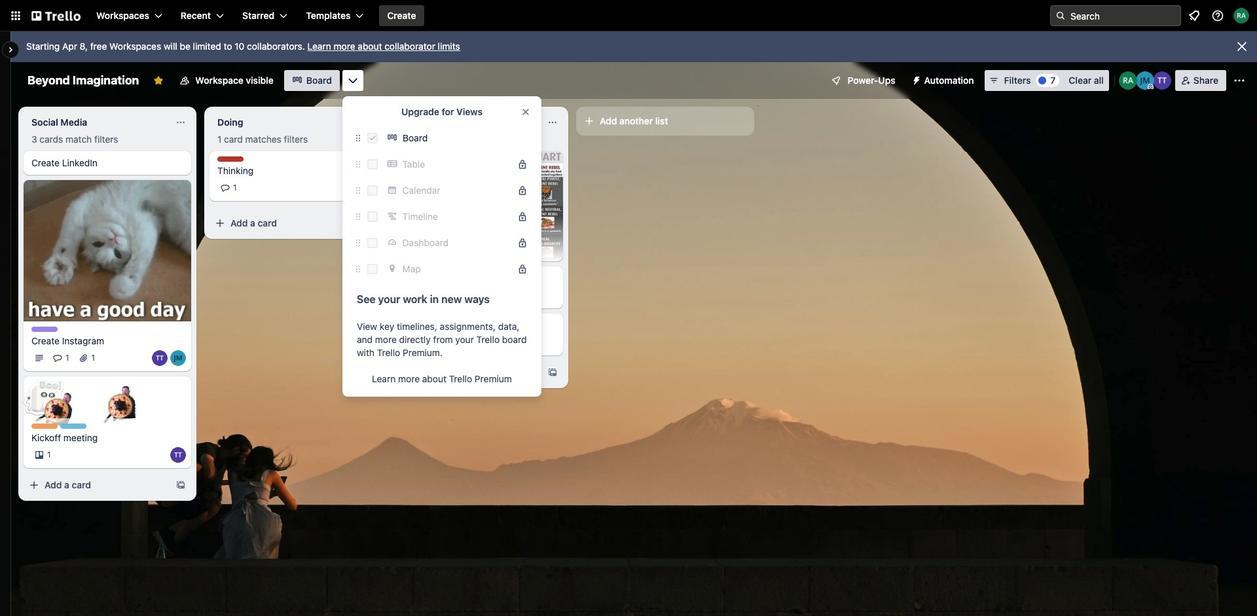 Task type: vqa. For each thing, say whether or not it's contained in the screenshot.
the topmost Create from template… icon
yes



Task type: locate. For each thing, give the bounding box(es) containing it.
create from template… image for 1 card matches filters
[[361, 218, 372, 229]]

will
[[164, 41, 177, 52]]

1 vertical spatial jeremy miller (jeremymiller198) image
[[170, 351, 186, 366]]

add a card
[[230, 217, 277, 229], [416, 367, 463, 378], [45, 480, 91, 491]]

0 horizontal spatial create from template… image
[[175, 480, 186, 491]]

workspace visible button
[[172, 70, 281, 91]]

create from template… image
[[547, 367, 558, 378]]

workspaces inside workspaces popup button
[[96, 10, 149, 21]]

add a card for doing
[[230, 217, 277, 229]]

jeremy miller (jeremymiller198) image
[[1136, 71, 1154, 90], [170, 351, 186, 366]]

2 vertical spatial add a card
[[45, 480, 91, 491]]

1 3 cards match filters from the left
[[31, 134, 118, 145]]

card left is
[[437, 337, 453, 347]]

more down key
[[375, 334, 397, 345]]

https://media3.giphy.com/media/uzbc1merae75kv3oqd/100w.gif?cid=ad960664cgd8q560jl16i4tqsq6qk30rgh2t6st4j6ihzo35&ep=v1_stickers_search&rid=100w.gif&ct=s image
[[97, 375, 145, 423], [35, 380, 83, 429]]

back to home image
[[31, 5, 81, 26]]

2 vertical spatial more
[[398, 373, 420, 384]]

this member is an admin of this board. image
[[1148, 84, 1154, 90]]

1 vertical spatial add a card button
[[395, 362, 540, 383]]

starred
[[242, 10, 275, 21]]

1 horizontal spatial add a card button
[[210, 213, 354, 234]]

2 horizontal spatial add a card
[[416, 367, 463, 378]]

1 horizontal spatial more
[[375, 334, 397, 345]]

1 horizontal spatial board link
[[383, 128, 534, 149]]

cards down social
[[40, 134, 63, 145]]

learn down with on the left bottom of the page
[[372, 373, 396, 384]]

1 vertical spatial your
[[455, 334, 474, 345]]

card for doing
[[258, 217, 277, 229]]

your down assignments,
[[455, 334, 474, 345]]

1 card matches filters
[[217, 134, 308, 145]]

2 horizontal spatial more
[[398, 373, 420, 384]]

kickoff meeting link
[[31, 432, 183, 445]]

0 horizontal spatial trello
[[377, 347, 400, 358]]

add down 'thinking'
[[230, 217, 248, 229]]

0 vertical spatial learn
[[307, 41, 331, 52]]

add a card down 'kickoff meeting'
[[45, 480, 91, 491]]

board
[[502, 334, 527, 345]]

3 cards match filters
[[31, 134, 118, 145], [403, 134, 490, 145]]

card down meeting
[[72, 480, 91, 491]]

about down 'premium.'
[[422, 373, 447, 384]]

2 cards from the left
[[411, 134, 435, 145]]

meeting
[[63, 432, 98, 444]]

2 horizontal spatial filters
[[466, 134, 490, 145]]

1 vertical spatial create
[[31, 157, 60, 168]]

map
[[402, 263, 421, 274]]

more down templates "popup button"
[[334, 41, 355, 52]]

automation
[[924, 75, 974, 86]]

3
[[31, 134, 37, 145], [403, 134, 409, 145], [426, 290, 431, 300]]

a down 'premium.'
[[436, 367, 441, 378]]

1 horizontal spatial cards
[[411, 134, 435, 145]]

match down media
[[66, 134, 92, 145]]

all
[[1094, 75, 1104, 86]]

this card is a template.
[[419, 337, 505, 347]]

2 match from the left
[[437, 134, 464, 145]]

create up collaborator
[[387, 10, 416, 21]]

more
[[334, 41, 355, 52], [375, 334, 397, 345], [398, 373, 420, 384]]

learn down templates
[[307, 41, 331, 52]]

board link
[[284, 70, 340, 91], [383, 128, 534, 149]]

view
[[357, 321, 377, 332]]

0 horizontal spatial match
[[66, 134, 92, 145]]

add a card button down the thinking link
[[210, 213, 354, 234]]

add a card for social media
[[45, 480, 91, 491]]

0 horizontal spatial 3
[[31, 134, 37, 145]]

1 vertical spatial board
[[403, 132, 428, 143]]

directly
[[399, 334, 431, 345]]

0 horizontal spatial terry turtle (terryturtle) image
[[152, 351, 168, 366]]

0 horizontal spatial cards
[[40, 134, 63, 145]]

2 vertical spatial create
[[31, 336, 60, 347]]

0 horizontal spatial https://media3.giphy.com/media/uzbc1merae75kv3oqd/100w.gif?cid=ad960664cgd8q560jl16i4tqsq6qk30rgh2t6st4j6ihzo35&ep=v1_stickers_search&rid=100w.gif&ct=s image
[[35, 380, 83, 429]]

trello left premium
[[449, 373, 472, 384]]

2 vertical spatial add a card button
[[24, 475, 168, 496]]

0 vertical spatial your
[[378, 293, 400, 305]]

imagination
[[73, 73, 139, 87]]

is
[[456, 337, 462, 347]]

0 vertical spatial create from template… image
[[361, 218, 372, 229]]

card down is
[[444, 367, 463, 378]]

1 horizontal spatial filters
[[284, 134, 308, 145]]

add down kickoff
[[45, 480, 62, 491]]

0 horizontal spatial filters
[[94, 134, 118, 145]]

and
[[357, 334, 373, 345]]

1 vertical spatial more
[[375, 334, 397, 345]]

3 down done
[[403, 134, 409, 145]]

workspace visible
[[195, 75, 274, 86]]

a down 'kickoff meeting'
[[64, 480, 69, 491]]

0 horizontal spatial your
[[378, 293, 400, 305]]

be
[[180, 41, 190, 52]]

3 cards match filters down for
[[403, 134, 490, 145]]

1 horizontal spatial board
[[403, 132, 428, 143]]

templates button
[[298, 5, 372, 26]]

add a card down 'thinking'
[[230, 217, 277, 229]]

star or unstar board image
[[153, 75, 164, 86]]

card down the thinking link
[[258, 217, 277, 229]]

color: bold red, title: "thoughts" element
[[217, 156, 253, 166]]

your right see
[[378, 293, 400, 305]]

starting
[[26, 41, 60, 52]]

filters down social media text field
[[94, 134, 118, 145]]

timelines,
[[397, 321, 437, 332]]

add for done
[[416, 367, 434, 378]]

1 horizontal spatial add a card
[[230, 217, 277, 229]]

1 horizontal spatial 3
[[403, 134, 409, 145]]

media
[[61, 117, 87, 128]]

1 vertical spatial trello
[[377, 347, 400, 358]]

3 filters from the left
[[466, 134, 490, 145]]

membership link
[[403, 319, 555, 332]]

3 down social
[[31, 134, 37, 145]]

views
[[456, 106, 483, 117]]

add a card button
[[210, 213, 354, 234], [395, 362, 540, 383], [24, 475, 168, 496]]

1 horizontal spatial create from template… image
[[361, 218, 372, 229]]

customize views image
[[346, 74, 359, 87]]

templates
[[306, 10, 351, 21]]

add a card button down this card is a template.
[[395, 362, 540, 383]]

0 vertical spatial more
[[334, 41, 355, 52]]

1 vertical spatial about
[[422, 373, 447, 384]]

with
[[357, 347, 375, 358]]

create inside button
[[387, 10, 416, 21]]

thinking link
[[217, 164, 369, 177]]

1 cards from the left
[[40, 134, 63, 145]]

create down color: purple, title: none image
[[31, 336, 60, 347]]

1 match from the left
[[66, 134, 92, 145]]

filters for done
[[466, 134, 490, 145]]

add a card for done
[[416, 367, 463, 378]]

filters
[[1004, 75, 1031, 86]]

instagram
[[62, 336, 104, 347]]

filters down done "text box"
[[466, 134, 490, 145]]

filters down doing text box
[[284, 134, 308, 145]]

1 vertical spatial add a card
[[416, 367, 463, 378]]

trello right with on the left bottom of the page
[[377, 347, 400, 358]]

thinking
[[217, 165, 254, 176]]

2 horizontal spatial add a card button
[[395, 362, 540, 383]]

1 horizontal spatial https://media3.giphy.com/media/uzbc1merae75kv3oqd/100w.gif?cid=ad960664cgd8q560jl16i4tqsq6qk30rgh2t6st4j6ihzo35&ep=v1_stickers_search&rid=100w.gif&ct=s image
[[97, 375, 145, 423]]

0 horizontal spatial add a card button
[[24, 475, 168, 496]]

add for social media
[[45, 480, 62, 491]]

filters
[[94, 134, 118, 145], [284, 134, 308, 145], [466, 134, 490, 145]]

trello
[[476, 334, 500, 345], [377, 347, 400, 358], [449, 373, 472, 384]]

a down 'thinking'
[[250, 217, 255, 229]]

for
[[442, 106, 454, 117]]

match for social media
[[66, 134, 92, 145]]

0 horizontal spatial board link
[[284, 70, 340, 91]]

match down done "text box"
[[437, 134, 464, 145]]

create for create instagram
[[31, 336, 60, 347]]

1 horizontal spatial about
[[422, 373, 447, 384]]

0 vertical spatial jeremy miller (jeremymiller198) image
[[1136, 71, 1154, 90]]

https://media3.giphy.com/media/uzbc1merae75kv3oqd/100w.gif?cid=ad960664cgd8q560jl16i4tqsq6qk30rgh2t6st4j6ihzo35&ep=v1_stickers_search&rid=100w.gif&ct=s image up kickoff meeting 'link'
[[97, 375, 145, 423]]

1 down 'instagram'
[[91, 353, 95, 363]]

a for doing
[[250, 217, 255, 229]]

cards down done
[[411, 134, 435, 145]]

board down done
[[403, 132, 428, 143]]

add a card down 'premium.'
[[416, 367, 463, 378]]

2 3 cards match filters from the left
[[403, 134, 490, 145]]

pete ghost image
[[23, 377, 64, 419]]

0 horizontal spatial add a card
[[45, 480, 91, 491]]

visible
[[246, 75, 274, 86]]

0 vertical spatial board
[[306, 75, 332, 86]]

0 horizontal spatial 3 cards match filters
[[31, 134, 118, 145]]

1 filters from the left
[[94, 134, 118, 145]]

1 horizontal spatial jeremy miller (jeremymiller198) image
[[1136, 71, 1154, 90]]

card
[[224, 134, 243, 145], [258, 217, 277, 229], [437, 337, 453, 347], [444, 367, 463, 378], [72, 480, 91, 491]]

learn more about collaborator limits link
[[307, 41, 460, 52]]

3 cards match filters down media
[[31, 134, 118, 145]]

terry turtle (terryturtle) image
[[152, 351, 168, 366], [170, 447, 186, 463]]

1 horizontal spatial 3 cards match filters
[[403, 134, 490, 145]]

0 vertical spatial trello
[[476, 334, 500, 345]]

create from template… image
[[361, 218, 372, 229], [175, 480, 186, 491]]

1 horizontal spatial trello
[[449, 373, 472, 384]]

0 vertical spatial workspaces
[[96, 10, 149, 21]]

your
[[378, 293, 400, 305], [455, 334, 474, 345]]

match
[[66, 134, 92, 145], [437, 134, 464, 145]]

workspaces button
[[88, 5, 170, 26]]

trello down "membership" link
[[476, 334, 500, 345]]

2 filters from the left
[[284, 134, 308, 145]]

add another list button
[[576, 107, 754, 136]]

board left customize views 'icon'
[[306, 75, 332, 86]]

3 right 0
[[426, 290, 431, 300]]

1 vertical spatial board link
[[383, 128, 534, 149]]

create left linkedin
[[31, 157, 60, 168]]

add a card button down kickoff meeting 'link'
[[24, 475, 168, 496]]

create from template… image for 3 cards match filters
[[175, 480, 186, 491]]

color: orange, title: none image
[[31, 424, 58, 429]]

0 horizontal spatial board
[[306, 75, 332, 86]]

membership
[[403, 320, 456, 331]]

sm image
[[906, 70, 924, 88]]

calendar
[[402, 185, 440, 196]]

1 horizontal spatial your
[[455, 334, 474, 345]]

1 horizontal spatial terry turtle (terryturtle) image
[[170, 447, 186, 463]]

card down 'doing'
[[224, 134, 243, 145]]

leftover pie
[[403, 273, 454, 284]]

automation button
[[906, 70, 982, 91]]

create
[[387, 10, 416, 21], [31, 157, 60, 168], [31, 336, 60, 347]]

workspaces up free
[[96, 10, 149, 21]]

1 vertical spatial terry turtle (terryturtle) image
[[170, 447, 186, 463]]

leftover
[[403, 273, 438, 284]]

2 horizontal spatial trello
[[476, 334, 500, 345]]

create linkedin link
[[31, 156, 183, 170]]

collaborators.
[[247, 41, 305, 52]]

https://media3.giphy.com/media/uzbc1merae75kv3oqd/100w.gif?cid=ad960664cgd8q560jl16i4tqsq6qk30rgh2t6st4j6ihzo35&ep=v1_stickers_search&rid=100w.gif&ct=s image up 'kickoff meeting'
[[35, 380, 83, 429]]

more down 'premium.'
[[398, 373, 420, 384]]

add down 'premium.'
[[416, 367, 434, 378]]

board link down for
[[383, 128, 534, 149]]

power-ups
[[848, 75, 896, 86]]

0 vertical spatial create
[[387, 10, 416, 21]]

close popover image
[[521, 107, 531, 117]]

beyond
[[28, 73, 70, 87]]

add left another at the top of the page
[[600, 115, 617, 126]]

a for social media
[[64, 480, 69, 491]]

1 horizontal spatial match
[[437, 134, 464, 145]]

board link left customize views 'icon'
[[284, 70, 340, 91]]

open information menu image
[[1211, 9, 1224, 22]]

1 vertical spatial create from template… image
[[175, 480, 186, 491]]

3 for social media
[[31, 134, 37, 145]]

card for done
[[444, 367, 463, 378]]

0 vertical spatial board link
[[284, 70, 340, 91]]

card for social media
[[72, 480, 91, 491]]

0 vertical spatial add a card button
[[210, 213, 354, 234]]

done
[[403, 117, 426, 128]]

0 horizontal spatial about
[[358, 41, 382, 52]]

about up customize views 'icon'
[[358, 41, 382, 52]]

0 vertical spatial add a card
[[230, 217, 277, 229]]

1 horizontal spatial learn
[[372, 373, 396, 384]]

1
[[217, 134, 222, 145], [233, 183, 237, 193], [65, 353, 69, 363], [91, 353, 95, 363], [47, 450, 51, 460]]

sparkling
[[60, 424, 96, 434]]

workspaces down workspaces popup button
[[109, 41, 161, 52]]



Task type: describe. For each thing, give the bounding box(es) containing it.
from
[[433, 334, 453, 345]]

share
[[1194, 75, 1219, 86]]

clear
[[1069, 75, 1092, 86]]

2 vertical spatial trello
[[449, 373, 472, 384]]

share button
[[1175, 70, 1226, 91]]

key
[[380, 321, 394, 332]]

recent button
[[173, 5, 232, 26]]

8,
[[80, 41, 88, 52]]

thoughts
[[217, 156, 253, 166]]

social
[[31, 117, 58, 128]]

this
[[419, 337, 435, 347]]

starred button
[[234, 5, 296, 26]]

1 down kickoff
[[47, 450, 51, 460]]

0 horizontal spatial more
[[334, 41, 355, 52]]

limited
[[193, 41, 221, 52]]

new
[[441, 293, 462, 305]]

create for create linkedin
[[31, 157, 60, 168]]

pie
[[441, 273, 454, 284]]

social media
[[31, 117, 87, 128]]

leftover pie link
[[403, 272, 555, 285]]

0 vertical spatial terry turtle (terryturtle) image
[[152, 351, 168, 366]]

dashboard
[[402, 237, 449, 248]]

free
[[90, 41, 107, 52]]

collaborator
[[385, 41, 435, 52]]

matches
[[245, 134, 281, 145]]

Search field
[[1066, 6, 1181, 26]]

0 horizontal spatial jeremy miller (jeremymiller198) image
[[170, 351, 186, 366]]

power-ups button
[[821, 70, 903, 91]]

premium
[[475, 373, 512, 384]]

create for create
[[387, 10, 416, 21]]

view key timelines, assignments, data, and more directly from your trello board with trello premium.
[[357, 321, 527, 358]]

0 notifications image
[[1186, 8, 1202, 24]]

add a card button for social media
[[24, 475, 168, 496]]

ruby anderson (rubyanderson7) image
[[1119, 71, 1137, 90]]

ruby anderson (rubyanderson7) image
[[1234, 8, 1249, 24]]

color: purple, title: none image
[[31, 327, 58, 332]]

create button
[[379, 5, 424, 26]]

1 down 'thinking'
[[233, 183, 237, 193]]

0 / 3
[[419, 290, 431, 300]]

beyond imagination
[[28, 73, 139, 87]]

clear all
[[1069, 75, 1104, 86]]

your inside view key timelines, assignments, data, and more directly from your trello board with trello premium.
[[455, 334, 474, 345]]

table
[[402, 158, 425, 170]]

in
[[430, 293, 439, 305]]

green beans
[[403, 244, 465, 256]]

match for done
[[437, 134, 464, 145]]

add a card button for doing
[[210, 213, 354, 234]]

3 cards match filters for done
[[403, 134, 490, 145]]

7
[[1051, 75, 1056, 86]]

thoughts thinking
[[217, 156, 254, 176]]

ways
[[465, 293, 490, 305]]

add inside button
[[600, 115, 617, 126]]

add a card button for done
[[395, 362, 540, 383]]

green beans link
[[395, 238, 563, 261]]

kickoff meeting
[[31, 432, 98, 444]]

a for done
[[436, 367, 441, 378]]

filters for doing
[[284, 134, 308, 145]]

recent
[[181, 10, 211, 21]]

ups
[[878, 75, 896, 86]]

premium.
[[403, 347, 443, 358]]

1 vertical spatial workspaces
[[109, 41, 161, 52]]

see your work in new ways
[[357, 293, 490, 305]]

clear all button
[[1064, 70, 1109, 91]]

primary element
[[0, 0, 1257, 31]]

limits
[[438, 41, 460, 52]]

3 cards match filters for social media
[[31, 134, 118, 145]]

timeline
[[402, 211, 438, 222]]

2 horizontal spatial 3
[[426, 290, 431, 300]]

0 horizontal spatial learn
[[307, 41, 331, 52]]

see
[[357, 293, 376, 305]]

to
[[224, 41, 232, 52]]

terry turtle (terryturtle) image
[[1153, 71, 1171, 90]]

add for doing
[[230, 217, 248, 229]]

1 down 'doing'
[[217, 134, 222, 145]]

kickoff
[[31, 432, 61, 444]]

template.
[[470, 337, 505, 347]]

learn more about trello premium link
[[372, 373, 512, 386]]

upgrade for views
[[401, 106, 483, 117]]

more inside view key timelines, assignments, data, and more directly from your trello board with trello premium.
[[375, 334, 397, 345]]

Doing text field
[[210, 112, 356, 133]]

workspace
[[195, 75, 244, 86]]

color: sky, title: "sparkling" element
[[60, 424, 96, 434]]

another
[[619, 115, 653, 126]]

starting apr 8, free workspaces will be limited to 10 collaborators. learn more about collaborator limits
[[26, 41, 460, 52]]

cards for social media
[[40, 134, 63, 145]]

create instagram
[[31, 336, 104, 347]]

0 vertical spatial about
[[358, 41, 382, 52]]

green
[[403, 244, 433, 256]]

power-
[[848, 75, 878, 86]]

linkedin
[[62, 157, 97, 168]]

create linkedin
[[31, 157, 97, 168]]

list
[[655, 115, 668, 126]]

Board name text field
[[21, 70, 146, 91]]

doing
[[217, 117, 243, 128]]

1 down create instagram
[[65, 353, 69, 363]]

learn more about trello premium
[[372, 373, 512, 384]]

1 vertical spatial learn
[[372, 373, 396, 384]]

Done text field
[[395, 112, 542, 133]]

3 for done
[[403, 134, 409, 145]]

assignments,
[[440, 321, 496, 332]]

a right is
[[464, 337, 468, 347]]

0
[[419, 290, 424, 300]]

apr
[[62, 41, 77, 52]]

create instagram link
[[31, 335, 183, 348]]

add another list
[[600, 115, 668, 126]]

show menu image
[[1233, 74, 1246, 87]]

filters for social media
[[94, 134, 118, 145]]

Social Media text field
[[24, 112, 170, 133]]

beans
[[435, 244, 465, 256]]

cards for done
[[411, 134, 435, 145]]

search image
[[1056, 10, 1066, 21]]



